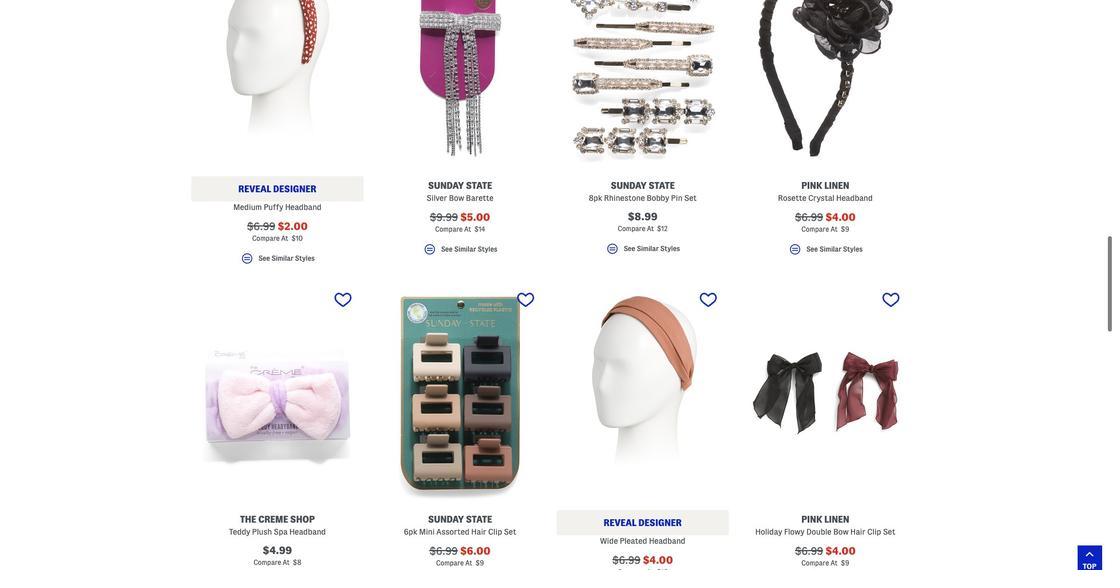 Task type: vqa. For each thing, say whether or not it's contained in the screenshot.
SUNDAY STATE Silver Bow Barette Compare At              $14 element
yes



Task type: locate. For each thing, give the bounding box(es) containing it.
$6.99 inside $6.99 $6.00 compare at              $9
[[430, 546, 458, 557]]

similar down $12
[[637, 245, 659, 253]]

reveal
[[238, 184, 271, 194], [604, 518, 637, 528]]

hair
[[471, 527, 486, 537], [851, 527, 866, 537]]

compare down $2.00
[[252, 235, 280, 242]]

compare inside $6.99 $6.00 compare at              $9
[[436, 559, 464, 567]]

silver
[[427, 193, 447, 203]]

$6.99 inside pink linen holiday flowy double bow hair clip set compare at              $9 element
[[795, 546, 823, 557]]

pink for $5.00
[[802, 181, 823, 191]]

see similar styles down $12
[[624, 245, 680, 253]]

pink
[[802, 181, 823, 191], [802, 515, 823, 525]]

linen
[[825, 181, 850, 191], [825, 515, 850, 525]]

sunday
[[428, 181, 464, 191], [611, 181, 647, 191], [428, 515, 464, 525]]

reveal up medium
[[238, 184, 271, 194]]

2 horizontal spatial set
[[883, 527, 896, 537]]

0 vertical spatial pink
[[802, 181, 823, 191]]

medium puffy headband
[[233, 203, 322, 212]]

bow
[[449, 193, 464, 203], [833, 527, 849, 537]]

reveal designer
[[238, 184, 317, 194], [604, 518, 682, 528]]

reveal for $2.00
[[238, 184, 271, 194]]

designer for $2.00
[[273, 184, 317, 194]]

clip up $6.00
[[488, 527, 502, 537]]

0 horizontal spatial clip
[[488, 527, 502, 537]]

$6.99 $4.00
[[612, 555, 673, 566]]

linen for $5.00
[[825, 181, 850, 191]]

see inside pink linen rosette crystal headband compare at              $9 element
[[806, 246, 818, 253]]

see similar styles button for compare
[[557, 242, 729, 261]]

2 pink from the top
[[802, 515, 823, 525]]

$9 down pink linen holiday flowy double bow hair clip set
[[841, 559, 849, 567]]

see similar styles button down '$9.99 $5.00 compare at              $14'
[[374, 243, 546, 261]]

0 vertical spatial linen
[[825, 181, 850, 191]]

$4.99
[[263, 545, 292, 556]]

reveal up the wide
[[604, 518, 637, 528]]

see similar styles inside the sunday state silver bow barette compare at              $14 element
[[441, 246, 497, 253]]

0 horizontal spatial designer
[[273, 184, 317, 194]]

1 vertical spatial $6.99 $4.00 compare at              $9
[[795, 546, 856, 567]]

1 $6.99 $4.00 compare at              $9 from the top
[[795, 212, 856, 233]]

headband inside pink linen rosette crystal headband
[[836, 193, 873, 203]]

state
[[466, 181, 492, 191], [649, 181, 675, 191], [466, 515, 492, 525]]

linen up crystal
[[825, 181, 850, 191]]

$6.99 $4.00 compare at              $9 inside pink linen rosette crystal headband compare at              $9 element
[[795, 212, 856, 233]]

sunday state silver bow barette
[[427, 181, 494, 203]]

1 vertical spatial bow
[[833, 527, 849, 537]]

see
[[624, 245, 635, 253], [441, 246, 453, 253], [806, 246, 818, 253], [258, 255, 270, 262]]

designer inside reveal designer wide pleated headband compare at              $10 element
[[639, 518, 682, 528]]

see for $5.00
[[441, 246, 453, 253]]

$6.99 $4.00 compare at              $9 down crystal
[[795, 212, 856, 233]]

sunday state 8pk rhinestone bobby pin set
[[589, 181, 697, 203]]

1 vertical spatial pink
[[802, 515, 823, 525]]

sunday inside 'sunday state silver bow barette'
[[428, 181, 464, 191]]

linen up the double
[[825, 515, 850, 525]]

see similar styles inside pink linen rosette crystal headband compare at              $9 element
[[806, 246, 863, 253]]

state up bobby
[[649, 181, 675, 191]]

similar inside pink linen rosette crystal headband compare at              $9 element
[[820, 246, 842, 253]]

headband
[[836, 193, 873, 203], [285, 203, 322, 212], [289, 527, 326, 537], [649, 537, 686, 546]]

0 horizontal spatial hair
[[471, 527, 486, 537]]

1 clip from the left
[[488, 527, 502, 537]]

teddy
[[229, 527, 250, 537]]

1 vertical spatial reveal designer
[[604, 518, 682, 528]]

8pk rhinestone bobby pin set image
[[557, 0, 729, 167]]

state up "barette"
[[466, 181, 492, 191]]

0 vertical spatial bow
[[449, 193, 464, 203]]

1 hair from the left
[[471, 527, 486, 537]]

1 horizontal spatial hair
[[851, 527, 866, 537]]

1 vertical spatial linen
[[825, 515, 850, 525]]

$6.99 $4.00 compare at              $9
[[795, 212, 856, 233], [795, 546, 856, 567]]

$9 down $6.00
[[476, 559, 484, 567]]

1 vertical spatial designer
[[639, 518, 682, 528]]

pin
[[671, 193, 683, 203]]

6pk mini assorted hair clip set image
[[374, 285, 546, 501]]

similar inside sunday state 8pk rhinestone bobby pin set $8.99 compare at              $12 element
[[637, 245, 659, 253]]

see similar styles button for $5.00
[[374, 243, 546, 261]]

see similar styles down "$10"
[[258, 255, 315, 262]]

$6.99 inside pink linen rosette crystal headband compare at              $9 element
[[795, 212, 823, 223]]

0 horizontal spatial reveal
[[238, 184, 271, 194]]

sunday up assorted at the left bottom of the page
[[428, 515, 464, 525]]

see inside the sunday state silver bow barette compare at              $14 element
[[441, 246, 453, 253]]

see down '$9.99 $5.00 compare at              $14'
[[441, 246, 453, 253]]

$4.00 down crystal
[[826, 212, 856, 223]]

see similar styles button down crystal
[[739, 243, 912, 261]]

state for $9.99
[[466, 181, 492, 191]]

wide
[[600, 537, 618, 546]]

headband down 'shop' at left bottom
[[289, 527, 326, 537]]

compare down crystal
[[802, 225, 829, 233]]

0 horizontal spatial set
[[504, 527, 516, 537]]

clip right the double
[[867, 527, 881, 537]]

sunday up silver
[[428, 181, 464, 191]]

1 horizontal spatial bow
[[833, 527, 849, 537]]

clip
[[488, 527, 502, 537], [867, 527, 881, 537]]

holiday
[[755, 527, 782, 537]]

state inside sunday state 6pk mini assorted hair clip set
[[466, 515, 492, 525]]

see inside sunday state 8pk rhinestone bobby pin set $8.99 compare at              $12 element
[[624, 245, 635, 253]]

compare inside "$8.99 compare at              $12"
[[618, 225, 646, 232]]

sunday state silver bow barette compare at              $14 element
[[374, 0, 546, 261]]

plush
[[252, 527, 272, 537]]

set
[[684, 193, 697, 203], [504, 527, 516, 537], [883, 527, 896, 537]]

see down the $6.99 $2.00 compare at              $10 in the left of the page
[[258, 255, 270, 262]]

2 $6.99 $4.00 compare at              $9 from the top
[[795, 546, 856, 567]]

designer up medium puffy headband
[[273, 184, 317, 194]]

bow right silver
[[449, 193, 464, 203]]

flowy
[[784, 527, 805, 537]]

state inside 'sunday state 8pk rhinestone bobby pin set'
[[649, 181, 675, 191]]

1 horizontal spatial reveal
[[604, 518, 637, 528]]

compare down $4.99
[[254, 559, 281, 566]]

$4.00 down wide pleated headband
[[643, 555, 673, 566]]

1 horizontal spatial reveal designer
[[604, 518, 682, 528]]

medium
[[233, 203, 262, 212]]

designer inside reveal designer medium puffy headband compare at              $10 element
[[273, 184, 317, 194]]

$12
[[657, 225, 668, 232]]

state inside 'sunday state silver bow barette'
[[466, 181, 492, 191]]

$6.99 down assorted at the left bottom of the page
[[430, 546, 458, 557]]

pink inside pink linen holiday flowy double bow hair clip set
[[802, 515, 823, 525]]

rhinestone
[[604, 193, 645, 203]]

bow right the double
[[833, 527, 849, 537]]

linen inside pink linen rosette crystal headband
[[825, 181, 850, 191]]

0 vertical spatial $6.99 $4.00 compare at              $9
[[795, 212, 856, 233]]

0 horizontal spatial bow
[[449, 193, 464, 203]]

puffy
[[264, 203, 283, 212]]

$5.00
[[460, 212, 490, 223]]

see similar styles down crystal
[[806, 246, 863, 253]]

1 linen from the top
[[825, 181, 850, 191]]

see similar styles
[[624, 245, 680, 253], [441, 246, 497, 253], [806, 246, 863, 253], [258, 255, 315, 262]]

$6.99 for pink linen rosette crystal headband
[[795, 212, 823, 223]]

reveal for $4.00
[[604, 518, 637, 528]]

hair inside sunday state 6pk mini assorted hair clip set
[[471, 527, 486, 537]]

see similar styles for $4.00
[[806, 246, 863, 253]]

holiday flowy double bow hair clip set image
[[739, 285, 912, 501]]

clip inside sunday state 6pk mini assorted hair clip set
[[488, 527, 502, 537]]

the creme shop teddy plush spa headband
[[229, 515, 326, 537]]

compare down $8.99
[[618, 225, 646, 232]]

styles for compare
[[660, 245, 680, 253]]

see inside reveal designer medium puffy headband compare at              $10 element
[[258, 255, 270, 262]]

see similar styles button down "$8.99 compare at              $12"
[[557, 242, 729, 261]]

sunday inside sunday state 6pk mini assorted hair clip set
[[428, 515, 464, 525]]

$8
[[293, 559, 301, 566]]

similar down "$14"
[[454, 246, 476, 253]]

bow inside pink linen holiday flowy double bow hair clip set
[[833, 527, 849, 537]]

$6.99 down pleated
[[612, 555, 641, 566]]

see for $4.00
[[806, 246, 818, 253]]

compare down $6.00
[[436, 559, 464, 567]]

$6.99 down the double
[[795, 546, 823, 557]]

hair right the double
[[851, 527, 866, 537]]

spa
[[274, 527, 288, 537]]

$9
[[841, 225, 849, 233], [476, 559, 484, 567], [841, 559, 849, 567]]

designer for $4.00
[[639, 518, 682, 528]]

designer up wide pleated headband
[[639, 518, 682, 528]]

$6.99 $4.00 compare at              $9 inside pink linen holiday flowy double bow hair clip set compare at              $9 element
[[795, 546, 856, 567]]

pink linen rosette crystal headband compare at              $9 element
[[739, 0, 912, 261]]

styles
[[660, 245, 680, 253], [478, 246, 497, 253], [843, 246, 863, 253], [295, 255, 315, 262]]

sunday up 'rhinestone'
[[611, 181, 647, 191]]

$4.00 inside pink linen holiday flowy double bow hair clip set compare at              $9 element
[[826, 546, 856, 557]]

$6.99 down crystal
[[795, 212, 823, 223]]

similar inside the sunday state silver bow barette compare at              $14 element
[[454, 246, 476, 253]]

0 vertical spatial designer
[[273, 184, 317, 194]]

8pk
[[589, 193, 602, 203]]

compare down $9.99
[[435, 225, 463, 233]]

see similar styles inside sunday state 8pk rhinestone bobby pin set $8.99 compare at              $12 element
[[624, 245, 680, 253]]

hair up $6.00
[[471, 527, 486, 537]]

see similar styles for $5.00
[[441, 246, 497, 253]]

similar
[[637, 245, 659, 253], [454, 246, 476, 253], [820, 246, 842, 253], [272, 255, 294, 262]]

0 vertical spatial reveal designer
[[238, 184, 317, 194]]

linen inside pink linen holiday flowy double bow hair clip set
[[825, 515, 850, 525]]

see similar styles down "$14"
[[441, 246, 497, 253]]

$4.00 inside pink linen rosette crystal headband compare at              $9 element
[[826, 212, 856, 223]]

styles inside the sunday state silver bow barette compare at              $14 element
[[478, 246, 497, 253]]

barette
[[466, 193, 494, 203]]

pink up the double
[[802, 515, 823, 525]]

sunday state 6pk mini assorted hair clip set
[[404, 515, 516, 537]]

designer
[[273, 184, 317, 194], [639, 518, 682, 528]]

similar down "$10"
[[272, 255, 294, 262]]

$14
[[474, 225, 485, 233]]

crystal
[[808, 193, 835, 203]]

state up assorted at the left bottom of the page
[[466, 515, 492, 525]]

0 vertical spatial reveal
[[238, 184, 271, 194]]

styles inside sunday state 8pk rhinestone bobby pin set $8.99 compare at              $12 element
[[660, 245, 680, 253]]

headband right crystal
[[836, 193, 873, 203]]

the creme shop teddy plush spa headband $4.99 compare at              $8 element
[[191, 285, 364, 570]]

1 pink from the top
[[802, 181, 823, 191]]

reveal designer up medium puffy headband
[[238, 184, 317, 194]]

$9 down pink linen rosette crystal headband
[[841, 225, 849, 233]]

1 vertical spatial reveal
[[604, 518, 637, 528]]

see for compare
[[624, 245, 635, 253]]

$4.00 down the double
[[826, 546, 856, 557]]

1 horizontal spatial designer
[[639, 518, 682, 528]]

see down "$8.99 compare at              $12"
[[624, 245, 635, 253]]

$6.99 down puffy
[[247, 221, 275, 232]]

2 clip from the left
[[867, 527, 881, 537]]

see down crystal
[[806, 246, 818, 253]]

1 horizontal spatial clip
[[867, 527, 881, 537]]

2 hair from the left
[[851, 527, 866, 537]]

similar down crystal
[[820, 246, 842, 253]]

$9 for $5.00
[[841, 225, 849, 233]]

0 horizontal spatial reveal designer
[[238, 184, 317, 194]]

$10
[[291, 235, 303, 242]]

styles inside pink linen rosette crystal headband compare at              $9 element
[[843, 246, 863, 253]]

$9.99
[[430, 212, 458, 223]]

compare
[[618, 225, 646, 232], [435, 225, 463, 233], [802, 225, 829, 233], [252, 235, 280, 242], [254, 559, 281, 566], [436, 559, 464, 567], [802, 559, 829, 567]]

2 linen from the top
[[825, 515, 850, 525]]

$6.99
[[795, 212, 823, 223], [247, 221, 275, 232], [430, 546, 458, 557], [795, 546, 823, 557], [612, 555, 641, 566]]

1 horizontal spatial set
[[684, 193, 697, 203]]

see similar styles button
[[557, 242, 729, 261], [374, 243, 546, 261], [739, 243, 912, 261], [191, 252, 364, 271]]

sunday inside 'sunday state 8pk rhinestone bobby pin set'
[[611, 181, 647, 191]]

$6.99 $4.00 compare at              $9 down the double
[[795, 546, 856, 567]]

reveal designer up wide pleated headband
[[604, 518, 682, 528]]

$6.99 for sunday state 6pk mini assorted hair clip set
[[430, 546, 458, 557]]

pink up crystal
[[802, 181, 823, 191]]

pink inside pink linen rosette crystal headband
[[802, 181, 823, 191]]

$4.00
[[826, 212, 856, 223], [826, 546, 856, 557], [643, 555, 673, 566]]



Task type: describe. For each thing, give the bounding box(es) containing it.
$8.99
[[628, 211, 658, 222]]

reveal designer wide pleated headband compare at              $10 element
[[557, 285, 729, 570]]

$4.00 for $6.00
[[826, 546, 856, 557]]

shop
[[290, 515, 315, 525]]

see similar styles inside reveal designer medium puffy headband compare at              $10 element
[[258, 255, 315, 262]]

compare down the double
[[802, 559, 829, 567]]

headband up $6.99 $4.00
[[649, 537, 686, 546]]

pleated
[[620, 537, 647, 546]]

wide pleated headband image
[[557, 285, 729, 501]]

6pk
[[404, 527, 417, 537]]

double
[[807, 527, 832, 537]]

similar for compare
[[637, 245, 659, 253]]

see similar styles button down the $6.99 $2.00 compare at              $10 in the left of the page
[[191, 252, 364, 271]]

rosette crystal headband image
[[739, 0, 912, 167]]

$6.99 $4.00 compare at              $9 for $5.00
[[795, 212, 856, 233]]

reveal designer for $2.00
[[238, 184, 317, 194]]

compare inside the $6.99 $2.00 compare at              $10
[[252, 235, 280, 242]]

compare inside $4.99 compare at              $8
[[254, 559, 281, 566]]

silver bow barette image
[[374, 0, 546, 167]]

bobby
[[647, 193, 669, 203]]

the
[[240, 515, 256, 525]]

state for $8.99
[[649, 181, 675, 191]]

linen for $6.00
[[825, 515, 850, 525]]

similar for $5.00
[[454, 246, 476, 253]]

$6.00
[[460, 546, 491, 557]]

$2.00
[[278, 221, 308, 232]]

sunday state 6pk mini assorted hair clip set compare at              $9 element
[[374, 285, 546, 570]]

compare inside '$9.99 $5.00 compare at              $14'
[[435, 225, 463, 233]]

wide pleated headband
[[600, 537, 686, 546]]

set inside sunday state 6pk mini assorted hair clip set
[[504, 527, 516, 537]]

clip inside pink linen holiday flowy double bow hair clip set
[[867, 527, 881, 537]]

$9 for $6.00
[[841, 559, 849, 567]]

styles inside reveal designer medium puffy headband compare at              $10 element
[[295, 255, 315, 262]]

similar inside reveal designer medium puffy headband compare at              $10 element
[[272, 255, 294, 262]]

assorted
[[437, 527, 470, 537]]

top link
[[1078, 546, 1102, 570]]

see similar styles for compare
[[624, 245, 680, 253]]

hair inside pink linen holiday flowy double bow hair clip set
[[851, 527, 866, 537]]

$6.99 for pink linen holiday flowy double bow hair clip set
[[795, 546, 823, 557]]

sunday state 8pk rhinestone bobby pin set $8.99 compare at              $12 element
[[557, 0, 729, 261]]

$4.00 for $5.00
[[826, 212, 856, 223]]

styles for $5.00
[[478, 246, 497, 253]]

$9.99 $5.00 compare at              $14
[[430, 212, 490, 233]]

pink linen rosette crystal headband
[[778, 181, 873, 203]]

$9 inside $6.99 $6.00 compare at              $9
[[476, 559, 484, 567]]

headband up $2.00
[[285, 203, 322, 212]]

$4.99 compare at              $8
[[254, 545, 301, 566]]

reveal designer medium puffy headband compare at              $10 element
[[191, 0, 364, 271]]

teddy plush spa headband image
[[191, 285, 364, 501]]

medium puffy headband image
[[191, 0, 364, 167]]

see similar styles button for $4.00
[[739, 243, 912, 261]]

top
[[1083, 562, 1097, 570]]

reveal designer for $4.00
[[604, 518, 682, 528]]

sunday for $6.99
[[428, 515, 464, 525]]

pink linen holiday flowy double bow hair clip set compare at              $9 element
[[739, 285, 912, 570]]

sunday for $9.99
[[428, 181, 464, 191]]

$8.99 compare at              $12
[[618, 211, 668, 232]]

pink for $6.00
[[802, 515, 823, 525]]

pink linen holiday flowy double bow hair clip set
[[755, 515, 896, 537]]

headband inside the creme shop teddy plush spa headband
[[289, 527, 326, 537]]

similar for $4.00
[[820, 246, 842, 253]]

$6.99 $4.00 compare at              $9 for $6.00
[[795, 546, 856, 567]]

creme
[[258, 515, 288, 525]]

set inside 'sunday state 8pk rhinestone bobby pin set'
[[684, 193, 697, 203]]

sunday for $8.99
[[611, 181, 647, 191]]

$6.99 inside the $6.99 $2.00 compare at              $10
[[247, 221, 275, 232]]

$6.99 $2.00 compare at              $10
[[247, 221, 308, 242]]

$6.99 inside reveal designer wide pleated headband compare at              $10 element
[[612, 555, 641, 566]]

state for $6.99
[[466, 515, 492, 525]]

set inside pink linen holiday flowy double bow hair clip set
[[883, 527, 896, 537]]

mini
[[419, 527, 435, 537]]

bow inside 'sunday state silver bow barette'
[[449, 193, 464, 203]]

$4.00 inside reveal designer wide pleated headband compare at              $10 element
[[643, 555, 673, 566]]

styles for $4.00
[[843, 246, 863, 253]]

$6.99 $6.00 compare at              $9
[[430, 546, 491, 567]]

rosette
[[778, 193, 807, 203]]



